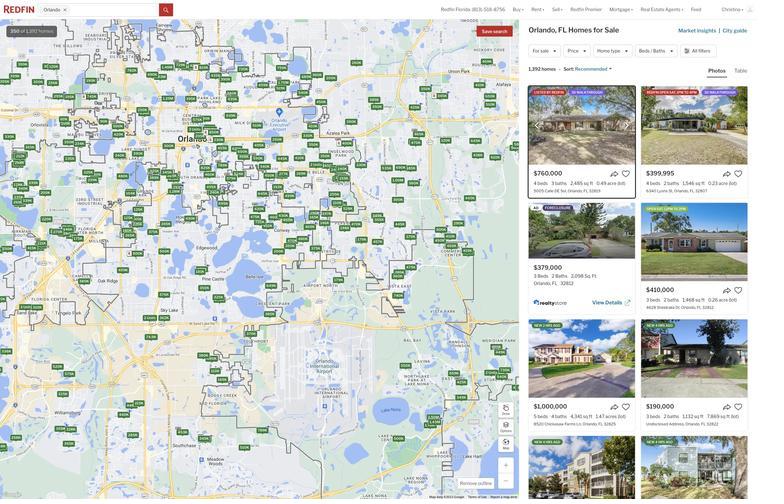 Task type: describe. For each thing, give the bounding box(es) containing it.
3 up undisclosed
[[646, 414, 649, 419]]

1 vertical spatial 519k
[[205, 125, 214, 130]]

2 horizontal spatial 445k
[[465, 196, 475, 200]]

520k
[[53, 365, 62, 369]]

favorite button image for $190,000
[[734, 403, 742, 411]]

0 vertical spatial 510k
[[486, 102, 495, 107]]

2 baths for $190,000
[[664, 414, 679, 419]]

1 vertical spatial 475k
[[406, 265, 415, 270]]

0 vertical spatial 339k
[[28, 181, 38, 185]]

units up 230k
[[207, 127, 216, 132]]

(813)-
[[472, 7, 484, 12]]

favorite button image for $1,000,000
[[622, 403, 630, 411]]

mortgage ▾ button
[[610, 0, 633, 19]]

1 vertical spatial 490k
[[200, 116, 210, 121]]

989k
[[226, 176, 236, 181]]

2 vertical spatial 345k
[[199, 437, 209, 441]]

1 vertical spatial 198k
[[340, 226, 349, 230]]

3d for redfin open sat, 1pm to 4pm
[[704, 91, 709, 94]]

fl left the 32812
[[697, 305, 702, 310]]

12pm
[[664, 207, 673, 211]]

319k
[[124, 232, 133, 237]]

orlando, down 2,485
[[568, 189, 583, 194]]

beds for $399,995
[[650, 181, 660, 186]]

4 down 4628
[[655, 324, 658, 328]]

2,485
[[570, 181, 583, 186]]

1 horizontal spatial 480k
[[298, 237, 308, 241]]

0 vertical spatial 198k
[[332, 201, 341, 206]]

4 down 8520
[[543, 440, 545, 444]]

hrs for photo of undisclosed address, orlando, fl 32822
[[658, 324, 665, 328]]

0 vertical spatial 285k
[[395, 270, 404, 275]]

74.9k
[[146, 335, 156, 339]]

0 vertical spatial 125k
[[134, 207, 143, 212]]

1 979k from the left
[[226, 176, 236, 181]]

favorite button checkbox for $1,000,000
[[622, 403, 630, 411]]

0 horizontal spatial 600k
[[237, 149, 247, 154]]

real estate agents ▾
[[641, 7, 684, 12]]

1 horizontal spatial 395k
[[64, 442, 74, 446]]

328k
[[66, 427, 75, 432]]

(lot) for $760,000
[[617, 181, 625, 186]]

orlando, down 1,468
[[681, 305, 696, 310]]

error
[[510, 496, 517, 499]]

0.49
[[597, 181, 606, 186]]

2 vertical spatial 3 units
[[20, 305, 32, 309]]

for
[[533, 48, 540, 54]]

previous button image
[[534, 122, 540, 129]]

0 horizontal spatial 469k
[[213, 137, 223, 142]]

0 vertical spatial sat,
[[669, 91, 676, 94]]

favorite button checkbox
[[734, 286, 742, 295]]

map
[[503, 496, 510, 499]]

map button
[[498, 437, 514, 453]]

google
[[454, 496, 464, 499]]

3d for listed by redfin
[[572, 91, 576, 94]]

1 horizontal spatial 440k
[[513, 386, 523, 390]]

2 horizontal spatial 215k
[[135, 401, 143, 406]]

3 left 158k
[[333, 177, 336, 181]]

0 horizontal spatial open
[[647, 207, 656, 211]]

ago for photo of 3356 robert trent jones dr #20506, orlando, fl 32835
[[553, 440, 560, 444]]

745k
[[87, 94, 96, 99]]

2 vertical spatial 390k
[[133, 151, 143, 156]]

5 beds
[[534, 414, 548, 419]]

1 vertical spatial 1.70m
[[425, 423, 435, 428]]

sq for $399,995
[[695, 181, 700, 186]]

sort
[[564, 66, 573, 72]]

feed button
[[687, 0, 718, 19]]

2 979k from the left
[[227, 176, 236, 181]]

new 2 hrs ago
[[534, 324, 560, 328]]

0 vertical spatial 645k
[[471, 139, 480, 143]]

0 horizontal spatial 510k
[[240, 446, 249, 450]]

draw button
[[498, 402, 514, 418]]

options
[[500, 429, 512, 433]]

0 vertical spatial 1,392
[[26, 28, 38, 34]]

sq for $760,000
[[584, 181, 589, 186]]

5005
[[534, 189, 544, 194]]

acre for $760,000
[[607, 181, 617, 186]]

277k
[[279, 172, 288, 176]]

new for photo of 3666 southpointe dr #1, orlando, fl 32822
[[647, 440, 655, 444]]

©2023
[[444, 496, 453, 499]]

homes
[[568, 26, 592, 34]]

3d walkthrough for listed by redfin
[[572, 91, 603, 94]]

guide
[[734, 28, 747, 34]]

(lot) for $399,995
[[729, 181, 737, 186]]

redfin for redfin premier
[[571, 7, 584, 12]]

2 baths for $399,995
[[664, 181, 679, 186]]

4 beds for $399,995
[[646, 181, 660, 186]]

ago for photo of undisclosed address, orlando, fl 32822
[[666, 324, 673, 328]]

1 vertical spatial 600k
[[255, 206, 264, 210]]

baths for $190,000
[[667, 414, 679, 419]]

1,392 inside 1,392 homes •
[[529, 66, 541, 72]]

city
[[723, 28, 733, 34]]

0 vertical spatial 380k
[[79, 279, 89, 284]]

new 4 hrs ago for photo of undisclosed address, orlando, fl 32822
[[647, 324, 673, 328]]

2 baths for $410,000
[[664, 297, 679, 303]]

1.47
[[596, 414, 605, 419]]

filters
[[698, 48, 710, 54]]

2 horizontal spatial 390k
[[346, 119, 356, 124]]

383k
[[197, 267, 207, 271]]

units left 362k
[[147, 316, 156, 320]]

0 horizontal spatial 789k
[[218, 163, 227, 168]]

524k
[[234, 172, 243, 176]]

1 vertical spatial 645k
[[258, 191, 267, 196]]

1 horizontal spatial 425k
[[410, 105, 420, 110]]

walkthrough for listed by redfin
[[577, 91, 603, 94]]

4 up '6340'
[[646, 181, 649, 186]]

terms
[[468, 496, 477, 499]]

1 redfin from the left
[[552, 91, 564, 94]]

99k
[[340, 175, 347, 180]]

▾ for rent ▾
[[543, 7, 545, 12]]

32812
[[702, 305, 714, 310]]

570k
[[409, 139, 419, 144]]

1 horizontal spatial 265k
[[161, 222, 170, 226]]

650k
[[485, 94, 495, 99]]

baths for $399,995
[[667, 181, 679, 186]]

ft for $1,000,000
[[589, 414, 592, 419]]

0 vertical spatial 235k
[[65, 156, 74, 161]]

0 vertical spatial 490k
[[147, 72, 157, 77]]

photo of 5005 calle de sol, orlando, fl 32819 image
[[529, 86, 635, 165]]

438k
[[473, 153, 483, 157]]

▾ for sell ▾
[[561, 7, 563, 12]]

0 horizontal spatial 435k
[[211, 73, 220, 78]]

1 vertical spatial 155k
[[208, 190, 217, 194]]

221k
[[37, 241, 46, 246]]

4 baths
[[551, 414, 567, 419]]

sq for $410,000
[[695, 297, 700, 303]]

185k
[[50, 229, 59, 234]]

192k
[[273, 185, 282, 189]]

1 horizontal spatial 519k
[[276, 86, 285, 90]]

(lot) for $1,000,000
[[618, 414, 626, 419]]

1,546 sq ft
[[683, 181, 705, 186]]

2 horizontal spatial 3 units
[[333, 177, 345, 181]]

buy ▾ button
[[509, 0, 528, 19]]

home type
[[597, 48, 620, 54]]

fl down 2,485 sq ft
[[584, 189, 588, 194]]

4628
[[646, 305, 656, 310]]

2 horizontal spatial 349k
[[456, 395, 466, 400]]

orlando, down 1,546
[[674, 189, 689, 194]]

1 vertical spatial 270k
[[53, 230, 62, 234]]

sale
[[605, 26, 619, 34]]

fl down 1,546 sq ft on the right top of the page
[[690, 189, 694, 194]]

104k
[[126, 191, 135, 196]]

350 of 1,392 homes
[[10, 28, 53, 34]]

0 vertical spatial 220k
[[15, 154, 24, 158]]

recommended button
[[574, 66, 612, 72]]

939k
[[226, 113, 236, 118]]

0 vertical spatial 260k
[[352, 60, 361, 65]]

type
[[611, 48, 620, 54]]

0 vertical spatial 175k
[[14, 153, 23, 158]]

0 horizontal spatial 550k
[[2, 247, 12, 251]]

0 horizontal spatial 210k
[[66, 226, 75, 231]]

2 horizontal spatial 470k
[[411, 140, 420, 145]]

google image
[[2, 491, 23, 499]]

2 vertical spatial 175k
[[74, 237, 82, 241]]

0 vertical spatial 155k
[[339, 176, 348, 181]]

favorite button checkbox for $190,000
[[734, 403, 742, 411]]

2 horizontal spatial 330k
[[356, 163, 366, 167]]

685k
[[406, 166, 415, 170]]

2 horizontal spatial 200k
[[326, 76, 336, 80]]

2 vertical spatial 265k
[[125, 233, 135, 238]]

of for terms
[[478, 496, 481, 499]]

beds / baths button
[[635, 45, 678, 57]]

4 beds for $760,000
[[534, 181, 548, 186]]

0 horizontal spatial 475k
[[250, 215, 260, 219]]

redfin premier
[[571, 7, 602, 12]]

1 horizontal spatial 270k
[[331, 166, 340, 170]]

1 vertical spatial 370k
[[246, 332, 256, 336]]

baths for $1,000,000
[[555, 414, 567, 419]]

0 horizontal spatial 146k
[[63, 227, 72, 232]]

orlando, right ln,
[[583, 422, 598, 427]]

baths for $760,000
[[555, 181, 567, 186]]

rent ▾ button
[[528, 0, 548, 19]]

455k
[[217, 146, 227, 151]]

report
[[491, 496, 500, 499]]

1 vertical spatial 285k
[[128, 433, 137, 438]]

units up 205k
[[192, 127, 200, 132]]

3 up 4628
[[646, 297, 649, 303]]

favorite button image for $410,000
[[734, 286, 742, 295]]

1 vertical spatial 560k
[[409, 181, 418, 186]]

0 vertical spatial 269k
[[296, 171, 306, 176]]

0 horizontal spatial 360k
[[312, 73, 322, 77]]

1 vertical spatial 235k
[[14, 195, 23, 199]]

2 units left 231k
[[310, 163, 322, 167]]

1 horizontal spatial 215k
[[64, 227, 73, 232]]

4 up 5005
[[534, 181, 537, 186]]

1 horizontal spatial 190k
[[310, 211, 319, 215]]

search
[[493, 29, 507, 34]]

0 vertical spatial homes
[[39, 28, 53, 34]]

2 vertical spatial 200k
[[274, 249, 283, 254]]

369k
[[215, 298, 224, 302]]

4 down undisclosed
[[655, 440, 658, 444]]

fl left 32822
[[701, 422, 706, 427]]

689k
[[301, 75, 311, 79]]

favorite button checkbox for $760,000
[[622, 170, 630, 178]]

feed
[[691, 7, 701, 12]]

home
[[597, 48, 610, 54]]

orlando, down 1,132 sq ft
[[685, 422, 700, 427]]

0 horizontal spatial 375k
[[148, 230, 158, 234]]

0 horizontal spatial sat,
[[657, 207, 663, 211]]

1 vertical spatial 179k
[[334, 278, 343, 282]]

0 vertical spatial 258k
[[14, 160, 24, 165]]

units left 735k
[[488, 371, 497, 375]]

fl down 1.47
[[598, 422, 603, 427]]

1 horizontal spatial 470k
[[351, 222, 361, 227]]

197k
[[322, 212, 331, 216]]

0 horizontal spatial to
[[674, 207, 678, 211]]

0 vertical spatial 395k
[[0, 79, 9, 84]]

0 vertical spatial 340k
[[115, 153, 124, 158]]

photo of 3356 robert trent jones dr #20506, orlando, fl 32835 image
[[529, 436, 635, 499]]

1,132 sq ft
[[683, 414, 704, 419]]

ft for $410,000
[[701, 297, 705, 303]]

389k
[[149, 176, 159, 180]]

photo of 8520 chickasaw farms ln, orlando, fl 32825 image
[[529, 320, 635, 398]]

hrs for photo of 3356 robert trent jones dr #20506, orlando, fl 32835
[[546, 440, 553, 444]]

use
[[481, 496, 487, 499]]

720k
[[239, 67, 248, 71]]

orlando, down rent ▾ dropdown button
[[529, 26, 557, 34]]

ad region
[[529, 203, 635, 315]]

3 baths
[[551, 181, 567, 186]]

1 horizontal spatial 210k
[[333, 201, 342, 205]]

5
[[534, 414, 537, 419]]

units down the 255k
[[337, 202, 345, 207]]

sol,
[[561, 189, 567, 194]]

homes inside 1,392 homes •
[[542, 66, 556, 72]]

3 beds for $410,000
[[646, 297, 660, 303]]

ft right "7,869" at the right bottom of page
[[726, 414, 730, 419]]

729k
[[176, 63, 185, 67]]

market insights | city guide
[[678, 28, 747, 34]]

beds for $760,000
[[538, 181, 548, 186]]

0 vertical spatial 190k
[[86, 78, 95, 83]]

baths for $410,000
[[667, 297, 679, 303]]

1 horizontal spatial 459k
[[258, 83, 268, 87]]

1 horizontal spatial open
[[660, 91, 669, 94]]

sq right "7,869" at the right bottom of page
[[721, 414, 726, 419]]

units down 231k
[[336, 177, 345, 181]]

453k
[[178, 430, 187, 435]]

units left the 310k
[[23, 305, 32, 309]]

1 vertical spatial 340k
[[260, 164, 270, 169]]

4,341 sq ft
[[570, 414, 592, 419]]

3 left the 310k
[[20, 305, 22, 309]]

hrs for photo of 8520 chickasaw farms ln, orlando, fl 32825
[[546, 324, 552, 328]]

acre for $410,000
[[719, 297, 728, 303]]

fl left homes at the right of the page
[[558, 26, 567, 34]]

hrs for photo of 3666 southpointe dr #1, orlando, fl 32822
[[658, 440, 665, 444]]

214k
[[62, 225, 71, 229]]

336k
[[1, 349, 11, 354]]

782k
[[127, 68, 136, 73]]

calle
[[545, 189, 554, 194]]

$1,000,000
[[534, 403, 567, 410]]

310k
[[33, 305, 42, 310]]

st,
[[669, 189, 673, 194]]

save search button
[[477, 26, 513, 37]]

1 horizontal spatial 349k
[[372, 213, 382, 218]]

favorite button image for $760,000
[[622, 170, 630, 178]]

1 horizontal spatial 430k
[[254, 207, 264, 211]]

2 vertical spatial 470k
[[287, 239, 297, 243]]

0.26
[[708, 297, 718, 303]]

1 vertical spatial 740k
[[394, 293, 403, 298]]

2 horizontal spatial 345k
[[437, 94, 447, 98]]

115k
[[335, 176, 344, 180]]

1 horizontal spatial 469k
[[305, 225, 315, 229]]



Task type: locate. For each thing, give the bounding box(es) containing it.
465k
[[414, 132, 424, 136]]

beds up 5005
[[538, 181, 548, 186]]

1 vertical spatial 146k
[[63, 227, 72, 232]]

359k
[[56, 427, 65, 431]]

new
[[534, 324, 542, 328], [647, 324, 655, 328], [534, 440, 542, 444], [647, 440, 655, 444]]

0 horizontal spatial 540k
[[298, 91, 308, 95]]

2 vertical spatial 380k
[[200, 438, 210, 442]]

345k
[[437, 94, 447, 98], [162, 170, 172, 175], [199, 437, 209, 441]]

2 walkthrough from the left
[[709, 91, 736, 94]]

sq right 1,468
[[695, 297, 700, 303]]

220k up 185k
[[42, 217, 51, 221]]

0 vertical spatial 440k
[[513, 386, 523, 390]]

favorite button image
[[734, 286, 742, 295], [734, 403, 742, 411]]

158k
[[336, 174, 345, 178]]

498k
[[239, 155, 249, 159]]

redfin left 1pm
[[647, 91, 659, 94]]

231k
[[338, 166, 347, 170]]

0 vertical spatial 575k
[[193, 118, 202, 122]]

1.70m down 2.50m
[[425, 423, 435, 428]]

2 horizontal spatial 469k
[[482, 59, 492, 64]]

0 vertical spatial 3 beds
[[646, 297, 660, 303]]

sat, left 12pm
[[657, 207, 663, 211]]

0 vertical spatial 459k
[[258, 83, 268, 87]]

2 favorite button image from the top
[[734, 403, 742, 411]]

3d walkthrough down recommended
[[572, 91, 603, 94]]

2 ▾ from the left
[[543, 7, 545, 12]]

3 2 baths from the top
[[664, 414, 679, 419]]

1.38m
[[183, 65, 193, 69]]

walkthrough down recommended
[[577, 91, 603, 94]]

1 vertical spatial 200k
[[40, 190, 50, 195]]

559k
[[449, 371, 459, 376]]

baths up sol,
[[555, 181, 567, 186]]

1 vertical spatial 460k
[[270, 215, 279, 220]]

▾ for mortgage ▾
[[631, 7, 633, 12]]

ft up 32819 at the right
[[590, 181, 593, 186]]

1 3d from the left
[[572, 91, 576, 94]]

234k
[[75, 142, 84, 146]]

1 horizontal spatial 3 units
[[189, 127, 200, 132]]

146k right 185k
[[63, 227, 72, 232]]

1 horizontal spatial 415k
[[463, 249, 472, 253]]

1 horizontal spatial 460k
[[270, 215, 279, 220]]

4 beds up '6340'
[[646, 181, 660, 186]]

table button
[[733, 68, 749, 77]]

sq for $190,000
[[694, 414, 699, 419]]

new 4 hrs ago down undisclosed
[[647, 440, 673, 444]]

1 vertical spatial 459k
[[118, 268, 128, 273]]

open left 12pm
[[647, 207, 656, 211]]

2 horizontal spatial 560k
[[469, 420, 478, 424]]

beds for $190,000
[[650, 414, 660, 419]]

price button
[[564, 45, 591, 57]]

540k down 689k at the left top
[[298, 91, 308, 95]]

new 4 hrs ago for photo of 3356 robert trent jones dr #20506, orlando, fl 32835
[[534, 440, 560, 444]]

2 redfin from the left
[[647, 91, 659, 94]]

1 vertical spatial 375k
[[311, 246, 320, 251]]

0 vertical spatial 349k
[[169, 176, 178, 181]]

0 vertical spatial 495k
[[254, 143, 264, 148]]

1 horizontal spatial 1,392
[[529, 66, 541, 72]]

listed by redfin
[[534, 91, 564, 94]]

220k up 248k
[[15, 154, 24, 158]]

889k
[[207, 130, 216, 135]]

favorite button image for $399,995
[[734, 170, 742, 178]]

2 units left 362k
[[144, 316, 156, 320]]

0 horizontal spatial 215k
[[50, 229, 59, 234]]

245k
[[132, 217, 142, 222]]

acres
[[605, 414, 617, 419]]

300k
[[44, 64, 53, 68], [33, 80, 43, 84], [139, 111, 149, 115], [164, 144, 173, 148], [393, 198, 403, 202]]

favorite button checkbox up 1.47 acres (lot)
[[622, 403, 630, 411]]

2 redfin from the left
[[571, 7, 584, 12]]

ft for $190,000
[[700, 414, 704, 419]]

518-
[[484, 7, 494, 12]]

mortgage ▾ button
[[606, 0, 637, 19]]

3 units up 205k
[[189, 127, 200, 132]]

remove orlando image
[[63, 8, 67, 12]]

1.00m
[[392, 178, 403, 183]]

0 horizontal spatial 3d walkthrough
[[572, 91, 603, 94]]

new for photo of 8520 chickasaw farms ln, orlando, fl 32825
[[534, 324, 542, 328]]

1 horizontal spatial 390k
[[221, 77, 230, 82]]

0 vertical spatial 270k
[[331, 166, 340, 170]]

submit search image
[[163, 8, 169, 13]]

119k
[[340, 177, 349, 181]]

favorite button checkbox for $399,995
[[734, 170, 742, 178]]

797k
[[173, 185, 182, 190]]

acre right 0.26
[[719, 297, 728, 303]]

269k down 178k
[[13, 200, 23, 205]]

2 3d from the left
[[704, 91, 709, 94]]

490k up 883k in the top of the page
[[200, 116, 210, 121]]

favorite button image up 0.49 acre (lot) at the right top of page
[[622, 170, 630, 178]]

buy ▾ button
[[513, 0, 524, 19]]

340k
[[115, 153, 124, 158], [260, 164, 270, 169], [18, 187, 28, 191]]

883k
[[206, 130, 216, 134]]

0 vertical spatial 460k
[[205, 172, 214, 177]]

1 horizontal spatial 155k
[[339, 176, 348, 181]]

(lot) down favorite button checkbox
[[729, 297, 737, 303]]

495k up 590k
[[254, 143, 264, 148]]

2 vertical spatial 560k
[[469, 420, 478, 424]]

190k left 197k
[[310, 211, 319, 215]]

1 vertical spatial 190k
[[310, 211, 319, 215]]

349k down "559k"
[[456, 395, 466, 400]]

1 horizontal spatial 200k
[[274, 249, 283, 254]]

1.70m down 759k
[[278, 80, 288, 85]]

339k
[[28, 181, 38, 185], [22, 198, 32, 203]]

600k up 725k
[[255, 206, 264, 210]]

1 horizontal spatial 4 beds
[[646, 181, 660, 186]]

2 3 beds from the top
[[646, 414, 660, 419]]

beds for $1,000,000
[[538, 414, 548, 419]]

1 horizontal spatial 180k
[[270, 173, 279, 178]]

beds up 4628
[[650, 297, 660, 303]]

2 units up 205k
[[204, 127, 216, 132]]

favorite button image up 1.47 acres (lot)
[[622, 403, 630, 411]]

6340
[[646, 189, 656, 194]]

▾ for christina ▾
[[741, 7, 743, 12]]

1 horizontal spatial 110k
[[328, 179, 336, 184]]

0 vertical spatial 1.70m
[[278, 80, 288, 85]]

1 2 baths from the top
[[664, 181, 679, 186]]

None search field
[[70, 4, 159, 16]]

of for 350
[[20, 28, 25, 34]]

0.26 acre (lot)
[[708, 297, 737, 303]]

850k
[[209, 130, 219, 135]]

499k
[[285, 194, 294, 198]]

1 horizontal spatial 370k
[[406, 235, 415, 239]]

▾ for buy ▾
[[522, 7, 524, 12]]

1.47 acres (lot)
[[596, 414, 626, 419]]

349k up 827k
[[169, 176, 178, 181]]

2pm
[[679, 207, 686, 211]]

0 horizontal spatial of
[[20, 28, 25, 34]]

1.43m
[[429, 420, 440, 425]]

undisclosed address, orlando, fl 32822
[[646, 422, 719, 427]]

mortgage ▾
[[610, 7, 633, 12]]

615k
[[232, 147, 241, 151]]

map left data
[[429, 496, 436, 499]]

favorite button image up the 0.26 acre (lot)
[[734, 286, 742, 295]]

490k right 782k
[[147, 72, 157, 77]]

0 horizontal spatial 3d
[[572, 91, 576, 94]]

favorite button image
[[622, 170, 630, 178], [734, 170, 742, 178], [622, 403, 630, 411]]

6 ▾ from the left
[[741, 7, 743, 12]]

519k down 759k
[[276, 86, 285, 90]]

christina ▾
[[722, 7, 743, 12]]

600k up 498k
[[237, 149, 247, 154]]

new 4 hrs ago for photo of 3666 southpointe dr #1, orlando, fl 32822
[[647, 440, 673, 444]]

3d walkthrough down photos button
[[704, 91, 736, 94]]

495k down 825k
[[206, 185, 216, 189]]

2 vertical spatial 220k
[[133, 222, 142, 227]]

ft up 32807
[[701, 181, 705, 186]]

acre for $399,995
[[719, 181, 728, 186]]

1 4 beds from the left
[[534, 181, 548, 186]]

▾ right mortgage
[[631, 7, 633, 12]]

195k right 1.25m
[[186, 96, 195, 101]]

photo of 3666 southpointe dr #1, orlando, fl 32822 image
[[641, 436, 748, 499]]

units left 231k
[[313, 163, 322, 167]]

0 vertical spatial 560k
[[382, 165, 391, 170]]

save
[[482, 29, 492, 34]]

0 horizontal spatial 345k
[[162, 170, 172, 175]]

redfin left the premier
[[571, 7, 584, 12]]

427k
[[464, 251, 473, 255]]

sq right 4,341
[[583, 414, 588, 419]]

for sale
[[533, 48, 549, 54]]

redfin inside button
[[571, 7, 584, 12]]

2 2 baths from the top
[[664, 297, 679, 303]]

3 units down 231k
[[333, 177, 345, 181]]

walkthrough for redfin open sat, 1pm to 4pm
[[709, 91, 736, 94]]

450k
[[316, 100, 326, 104], [520, 154, 530, 158], [149, 169, 158, 173], [265, 173, 274, 178], [283, 218, 293, 222], [435, 238, 445, 243], [447, 244, 456, 248]]

$760,000
[[534, 170, 562, 177]]

1 horizontal spatial 360k
[[393, 274, 402, 279]]

375k
[[148, 230, 158, 234], [311, 246, 320, 251]]

0 horizontal spatial 180k
[[123, 228, 132, 233]]

2 4 beds from the left
[[646, 181, 660, 186]]

sq up 32807
[[695, 181, 700, 186]]

of right 350
[[20, 28, 25, 34]]

496k
[[491, 345, 501, 349]]

495k
[[254, 143, 264, 148], [206, 185, 216, 189]]

sort :
[[564, 66, 574, 72]]

photo of undisclosed address, orlando, fl 32822 image
[[641, 320, 748, 398]]

0 vertical spatial 2 baths
[[664, 181, 679, 186]]

4,341
[[570, 414, 582, 419]]

1 vertical spatial 210k
[[66, 226, 75, 231]]

3 ▾ from the left
[[561, 7, 563, 12]]

for
[[593, 26, 603, 34]]

1 horizontal spatial 550k
[[401, 364, 410, 368]]

of
[[20, 28, 25, 34], [478, 496, 481, 499]]

2 vertical spatial 469k
[[305, 225, 315, 229]]

(lot) right "7,869" at the right bottom of page
[[731, 414, 739, 419]]

3 beds up 4628
[[646, 297, 660, 303]]

mortgage
[[610, 7, 630, 12]]

report a map error
[[491, 496, 517, 499]]

new 4 hrs ago down sheldrake
[[647, 324, 673, 328]]

homes left "•"
[[542, 66, 556, 72]]

beds up undisclosed
[[650, 414, 660, 419]]

0.23
[[708, 181, 718, 186]]

new 4 hrs ago down "chickasaw" on the right of the page
[[534, 440, 560, 444]]

hrs
[[546, 324, 552, 328], [658, 324, 665, 328], [546, 440, 553, 444], [658, 440, 665, 444]]

1 horizontal spatial 575k
[[193, 118, 202, 122]]

map down options on the right bottom
[[503, 446, 509, 450]]

to left 2pm
[[674, 207, 678, 211]]

2 units down the 255k
[[334, 202, 345, 207]]

(lot) for $410,000
[[729, 297, 737, 303]]

0 horizontal spatial 330k
[[4, 135, 14, 139]]

favorite button checkbox up 0.49 acre (lot) at the right top of page
[[622, 170, 630, 178]]

0 vertical spatial 360k
[[312, 73, 322, 77]]

new for photo of 3356 robert trent jones dr #20506, orlando, fl 32835
[[534, 440, 542, 444]]

redfin for redfin florida: (813)-518-8756
[[441, 7, 455, 12]]

180k
[[270, 173, 279, 178], [123, 228, 132, 233]]

510k
[[486, 102, 495, 107], [252, 123, 261, 128], [240, 446, 249, 450]]

0 vertical spatial 519k
[[276, 86, 285, 90]]

3d walkthrough for redfin open sat, 1pm to 4pm
[[704, 91, 736, 94]]

1,132
[[683, 414, 693, 419]]

550k
[[485, 103, 495, 107], [2, 247, 12, 251], [401, 364, 410, 368]]

beds for $410,000
[[650, 297, 660, 303]]

4628 sheldrake dr, orlando, fl 32812
[[646, 305, 714, 310]]

146k down 197k
[[320, 221, 329, 225]]

1 vertical spatial 510k
[[252, 123, 261, 128]]

1 horizontal spatial 220k
[[42, 217, 51, 221]]

photo of 4628 sheldrake dr, orlando, fl 32812 image
[[641, 203, 748, 281]]

339k right 178k
[[28, 181, 38, 185]]

beds up '6340'
[[650, 181, 660, 186]]

outline
[[478, 481, 492, 486]]

4 up "chickasaw" on the right of the page
[[551, 414, 554, 419]]

2 units left 735k
[[486, 371, 497, 375]]

350k
[[421, 87, 430, 91], [372, 105, 382, 109], [64, 140, 74, 144], [308, 142, 318, 147], [320, 154, 330, 158], [285, 244, 295, 248], [199, 286, 209, 290], [201, 437, 211, 442]]

sq for $1,000,000
[[583, 414, 588, 419]]

110k down 890k
[[211, 369, 219, 373]]

baths up dr,
[[667, 297, 679, 303]]

orlando,
[[529, 26, 557, 34], [568, 189, 583, 194], [674, 189, 689, 194], [681, 305, 696, 310], [583, 422, 598, 427], [685, 422, 700, 427]]

1 3d walkthrough from the left
[[572, 91, 603, 94]]

3 up "calle"
[[551, 181, 554, 186]]

to right 1pm
[[684, 91, 689, 94]]

425k left '815k'
[[190, 64, 199, 68]]

1 horizontal spatial 3d walkthrough
[[704, 91, 736, 94]]

0 vertical spatial 550k
[[485, 103, 495, 107]]

400k
[[342, 141, 352, 145]]

815k
[[199, 65, 208, 70]]

favorite button checkbox up 7,869 sq ft (lot)
[[734, 403, 742, 411]]

0 vertical spatial 475k
[[250, 215, 260, 219]]

1 vertical spatial 125k
[[124, 216, 133, 220]]

beds / baths
[[639, 48, 665, 54]]

205k
[[195, 134, 205, 138]]

110k
[[328, 179, 336, 184], [211, 369, 219, 373]]

recommended
[[575, 66, 607, 72]]

orlando, fl homes for sale
[[529, 26, 619, 34]]

349k
[[169, 176, 178, 181], [372, 213, 382, 218], [456, 395, 466, 400]]

new for photo of undisclosed address, orlando, fl 32822
[[647, 324, 655, 328]]

4 ▾ from the left
[[631, 7, 633, 12]]

0 horizontal spatial 1.70m
[[278, 80, 288, 85]]

2 3d walkthrough from the left
[[704, 91, 736, 94]]

photo of 6340 lyons st, orlando, fl 32807 image
[[641, 86, 748, 165]]

1 horizontal spatial 235k
[[54, 220, 63, 224]]

lyons
[[657, 189, 668, 194]]

1 horizontal spatial 146k
[[320, 221, 329, 225]]

0 horizontal spatial 575k
[[64, 372, 74, 376]]

2 baths up "st,"
[[664, 181, 679, 186]]

ft for $399,995
[[701, 181, 705, 186]]

2 vertical spatial 550k
[[401, 364, 410, 368]]

map region
[[0, 0, 586, 499]]

sq right 2,485
[[584, 181, 589, 186]]

3 left 883k in the top of the page
[[189, 127, 191, 132]]

ft for $760,000
[[590, 181, 593, 186]]

ago for photo of 3666 southpointe dr #1, orlando, fl 32822
[[666, 440, 673, 444]]

165k
[[25, 145, 34, 149], [323, 163, 332, 168], [310, 215, 319, 219], [218, 378, 227, 382]]

1 horizontal spatial 435k
[[228, 97, 237, 101]]

ft left "7,869" at the right bottom of page
[[700, 414, 704, 419]]

355k
[[374, 218, 384, 222]]

220k down the 245k
[[133, 222, 142, 227]]

baths up "chickasaw" on the right of the page
[[555, 414, 567, 419]]

sat,
[[669, 91, 676, 94], [657, 207, 663, 211]]

ago for photo of 8520 chickasaw farms ln, orlando, fl 32825
[[553, 324, 560, 328]]

0 vertical spatial 445k
[[278, 156, 287, 161]]

1 horizontal spatial to
[[684, 91, 689, 94]]

610k
[[491, 155, 500, 160]]

0 vertical spatial 470k
[[411, 140, 420, 145]]

next button image
[[624, 122, 630, 129]]

1 horizontal spatial 179k
[[358, 237, 366, 242]]

3 units left the 310k
[[20, 305, 32, 309]]

0 horizontal spatial 370k
[[246, 332, 256, 336]]

740k
[[227, 91, 236, 96], [394, 293, 403, 298]]

1 walkthrough from the left
[[577, 91, 603, 94]]

3 beds up undisclosed
[[646, 414, 660, 419]]

redfin open sat, 1pm to 4pm
[[647, 91, 697, 94]]

195k right 295k
[[65, 95, 74, 99]]

0 vertical spatial of
[[20, 28, 25, 34]]

420k
[[113, 132, 123, 137]]

map for map data ©2023 google
[[429, 496, 436, 499]]

3 beds for $190,000
[[646, 414, 660, 419]]

favorite button checkbox
[[622, 170, 630, 178], [734, 170, 742, 178], [622, 403, 630, 411], [734, 403, 742, 411]]

1 ▾ from the left
[[522, 7, 524, 12]]

3 units
[[189, 127, 200, 132], [333, 177, 345, 181], [20, 305, 32, 309]]

0 vertical spatial 180k
[[270, 173, 279, 178]]

1 horizontal spatial 1.70m
[[425, 423, 435, 428]]

(lot) right 0.23 at right top
[[729, 181, 737, 186]]

0 vertical spatial 210k
[[333, 201, 342, 205]]

0 horizontal spatial 480k
[[118, 174, 128, 179]]

0 horizontal spatial 110k
[[211, 369, 219, 373]]

645k left 499k
[[258, 191, 267, 196]]

155k
[[339, 176, 348, 181], [208, 190, 217, 194]]

1 3 beds from the top
[[646, 297, 660, 303]]

0 horizontal spatial 220k
[[15, 154, 24, 158]]

$190,000
[[646, 403, 674, 410]]

1 horizontal spatial 510k
[[252, 123, 261, 128]]

redfin left florida:
[[441, 7, 455, 12]]

385k
[[369, 98, 379, 102], [268, 173, 278, 178], [15, 202, 24, 206], [265, 312, 275, 316]]

190k up 745k
[[86, 78, 95, 83]]

0 vertical spatial 110k
[[328, 179, 336, 184]]

map inside button
[[503, 446, 509, 450]]

125k up 319k
[[124, 216, 133, 220]]

5 ▾ from the left
[[681, 7, 684, 12]]

399k
[[18, 62, 27, 67], [10, 74, 20, 79]]

1.28m
[[169, 189, 180, 194]]

295k
[[54, 94, 63, 99]]

1 redfin from the left
[[441, 7, 455, 12]]

0 horizontal spatial 470k
[[287, 239, 297, 243]]

1 horizontal spatial redfin
[[571, 7, 584, 12]]

1 horizontal spatial walkthrough
[[709, 91, 736, 94]]

1 vertical spatial 435k
[[228, 97, 237, 101]]

0 vertical spatial 399k
[[18, 62, 27, 67]]

1 favorite button image from the top
[[734, 286, 742, 295]]

map for map
[[503, 446, 509, 450]]

favorite button image up 7,869 sq ft (lot)
[[734, 403, 742, 411]]

remove outline button
[[458, 478, 494, 489]]

▾ right buy
[[522, 7, 524, 12]]

▾ right the rent
[[543, 7, 545, 12]]

340k down 420k
[[115, 153, 124, 158]]

market
[[678, 28, 696, 34]]



Task type: vqa. For each thing, say whether or not it's contained in the screenshot.
information within the Financial Information Selling Office Compensation Type: % Selling Office Compensation: 2.5
no



